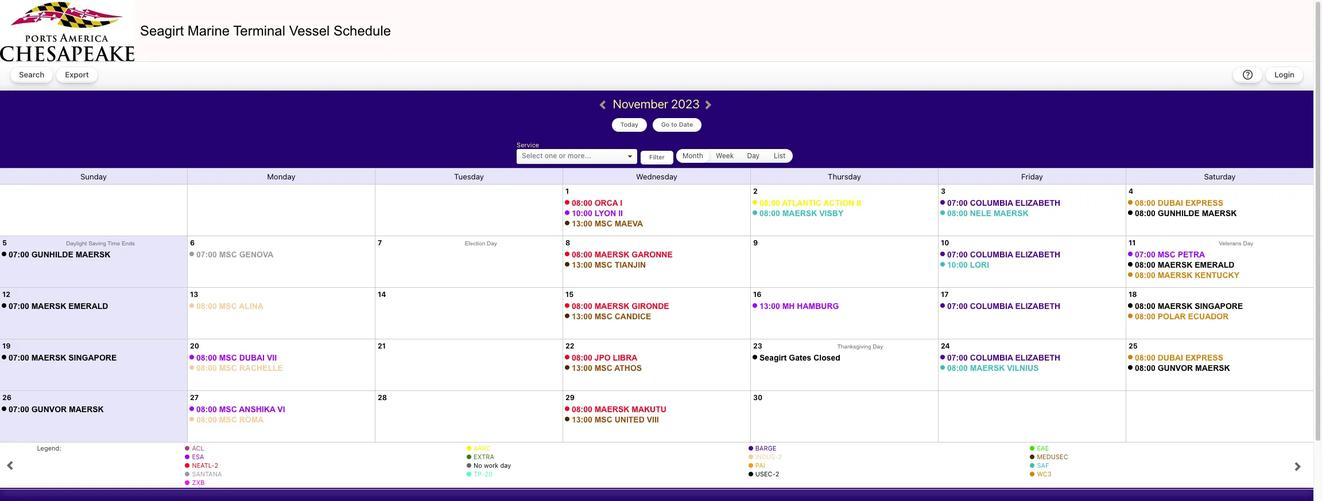 Task type: locate. For each thing, give the bounding box(es) containing it.
08:00 for 08:00 msc alina link
[[196, 302, 217, 311]]

07:00 columbia elizabeth up 08:00 maersk vilnius link
[[947, 354, 1061, 363]]

msc left "alina"
[[219, 302, 237, 311]]

maersk up 07:00 gunvor maersk
[[31, 354, 66, 363]]

seagirt left marine
[[140, 23, 184, 38]]

1 columbia from the top
[[970, 199, 1013, 208]]

viii
[[647, 416, 659, 425]]

columbia down lori
[[970, 302, 1013, 311]]

07:00 up "13"
[[196, 250, 217, 260]]

1 vertical spatial gunvor
[[31, 405, 67, 415]]

1 horizontal spatial 10:00
[[947, 261, 968, 270]]

msc up 08:00 msc roma
[[219, 405, 237, 415]]

18
[[1129, 291, 1137, 299]]

07:00 gunvor maersk link
[[9, 405, 104, 415]]

13:00 down 10:00 lyon ii
[[572, 219, 592, 229]]

dubai up 08:00 gunvor maersk link
[[1158, 354, 1183, 363]]

13:00 for 13:00 msc united viii
[[572, 416, 592, 425]]

4 07:00 columbia elizabeth from the top
[[947, 354, 1061, 363]]

1 08:00 dubai express from the top
[[1135, 199, 1224, 208]]

07:00 columbia elizabeth up '08:00 nele maersk'
[[947, 199, 1061, 208]]

13:00 up 15
[[572, 261, 592, 270]]

0 horizontal spatial 10:00
[[572, 209, 592, 218]]

libra
[[613, 354, 638, 363]]

0 vertical spatial emerald
[[1195, 261, 1235, 270]]

2 columbia from the top
[[970, 250, 1013, 260]]

wednesday
[[636, 172, 678, 181]]

elizabeth for 08:00 maersk vilnius
[[1015, 354, 1061, 363]]

3 columbia from the top
[[970, 302, 1013, 311]]

select
[[522, 152, 543, 160]]

express
[[1186, 199, 1224, 208], [1186, 354, 1224, 363]]

0 vertical spatial gunvor
[[1158, 364, 1193, 373]]

msc down the 08:00 maersk makutu
[[595, 416, 613, 425]]

gunhilde down daylight
[[31, 250, 73, 260]]

07:00 columbia elizabeth link down lori
[[947, 302, 1061, 311]]

maersk right nele at right
[[994, 209, 1029, 218]]

2 elizabeth from the top
[[1015, 250, 1061, 260]]

1 horizontal spatial seagirt
[[760, 354, 787, 363]]

13:00 msc tianjin link
[[572, 261, 646, 270]]

1 horizontal spatial go to december 2023 image
[[1293, 463, 1313, 469]]

msc for roma
[[219, 416, 237, 425]]

2 down "indus-2"
[[776, 471, 779, 478]]

schedule
[[334, 23, 391, 38]]

11
[[1129, 239, 1136, 247]]

one
[[545, 152, 557, 160]]

day right thanksgiving
[[873, 344, 883, 350]]

msc down 08:00 msc anshika vi
[[219, 416, 237, 425]]

0 vertical spatial singapore
[[1195, 302, 1243, 311]]

ii down i
[[619, 209, 623, 218]]

list
[[774, 152, 786, 160]]

msc
[[595, 219, 613, 229], [219, 250, 237, 260], [1158, 250, 1176, 260], [595, 261, 613, 270], [219, 302, 237, 311], [595, 312, 613, 322], [219, 354, 237, 363], [219, 364, 237, 373], [595, 364, 613, 373], [219, 405, 237, 415], [219, 416, 237, 425], [595, 416, 613, 425]]

0 horizontal spatial emerald
[[68, 302, 108, 311]]

08:00 atlantic action ii
[[760, 199, 861, 208]]

07:00
[[947, 199, 968, 208], [9, 250, 29, 260], [196, 250, 217, 260], [947, 250, 968, 260], [1135, 250, 1156, 260], [9, 302, 29, 311], [947, 302, 968, 311], [9, 354, 29, 363], [947, 354, 968, 363], [9, 405, 29, 415]]

4 elizabeth from the top
[[1015, 354, 1061, 363]]

07:00 up 12
[[9, 250, 29, 260]]

2 07:00 columbia elizabeth link from the top
[[947, 250, 1061, 260]]

0 vertical spatial 20
[[190, 342, 199, 351]]

07:00 down 24
[[947, 354, 968, 363]]

1 vertical spatial singapore
[[68, 354, 117, 363]]

07:00 columbia elizabeth link up 08:00 maersk vilnius link
[[947, 354, 1061, 363]]

seagirt gates closed link
[[760, 354, 841, 363]]

columbia up lori
[[970, 250, 1013, 260]]

07:00 columbia elizabeth down lori
[[947, 302, 1061, 311]]

0 horizontal spatial ii
[[619, 209, 623, 218]]

seagirt down 23
[[760, 354, 787, 363]]

express for gunvor
[[1186, 354, 1224, 363]]

barge
[[755, 445, 777, 452]]

0 vertical spatial 10:00
[[572, 209, 592, 218]]

work
[[484, 462, 499, 470]]

10:00 lyon ii link
[[572, 209, 623, 218]]

express up 08:00 gunhilde maersk
[[1186, 199, 1224, 208]]

msc down 08:00 maersk gironde
[[595, 312, 613, 322]]

13
[[190, 291, 198, 299]]

maersk down 08:00 maersk  emerald link
[[1158, 271, 1193, 280]]

roma
[[239, 416, 264, 425]]

0 vertical spatial gunhilde
[[1158, 209, 1200, 218]]

usec-
[[755, 471, 776, 478]]

13:00 down 08:00 jpo libra
[[572, 364, 592, 373]]

07:00 up '08:00 nele maersk'
[[947, 199, 968, 208]]

seagirt
[[140, 23, 184, 38], [760, 354, 787, 363]]

gunhilde up '07:00 msc petra'
[[1158, 209, 1200, 218]]

4 columbia from the top
[[970, 354, 1013, 363]]

2
[[753, 187, 758, 196], [778, 454, 782, 461], [214, 462, 218, 470], [776, 471, 779, 478]]

08:00 dubai express for gunvor
[[1135, 354, 1224, 363]]

1 vertical spatial express
[[1186, 354, 1224, 363]]

columbia up 08:00 maersk vilnius link
[[970, 354, 1013, 363]]

gunhilde for 07:00
[[31, 250, 73, 260]]

gunhilde
[[1158, 209, 1200, 218], [31, 250, 73, 260]]

vii
[[267, 354, 277, 363]]

08:00 for 08:00 gunvor maersk link
[[1135, 364, 1156, 373]]

08:00 for 08:00 maersk  emerald link
[[1135, 261, 1156, 270]]

07:00 maersk singapore link
[[9, 354, 117, 363]]

08:00 msc roma
[[196, 416, 264, 425]]

friday
[[1022, 172, 1043, 181]]

20 up 08:00 msc dubai vii link
[[190, 342, 199, 351]]

13:00 for 13:00 msc athos
[[572, 364, 592, 373]]

go
[[661, 121, 670, 128]]

08:00 dubai express link for gunvor
[[1135, 354, 1224, 363]]

sunday
[[80, 172, 107, 181]]

08:00 maersk gironde
[[572, 302, 669, 311]]

08:00 polar ecuador link
[[1135, 312, 1229, 322]]

2 for usec-2
[[776, 471, 779, 478]]

08:00 for 08:00 maersk visby link
[[760, 209, 780, 218]]

07:00 for "07:00 maersk  emerald" link
[[9, 302, 29, 311]]

msc down lyon at left
[[595, 219, 613, 229]]

07:00 down 17
[[947, 302, 968, 311]]

8
[[566, 239, 570, 247]]

20 down work
[[485, 471, 493, 478]]

08:00 atlantic action ii link
[[760, 199, 861, 208]]

08:00 msc roma link
[[196, 416, 264, 425]]

msc up 08:00 msc rachelle link
[[219, 354, 237, 363]]

today
[[621, 121, 639, 128]]

1 horizontal spatial go to october 2023 image
[[591, 98, 611, 104]]

07:00 down 26
[[9, 405, 29, 415]]

07:00 columbia elizabeth up lori
[[947, 250, 1061, 260]]

usec-2
[[755, 471, 779, 478]]

1 vertical spatial 08:00 dubai express
[[1135, 354, 1224, 363]]

08:00 maersk  emerald link
[[1135, 261, 1235, 270]]

dubai up "08:00 gunhilde maersk" link
[[1158, 199, 1183, 208]]

elizabeth for 10:00 lori
[[1015, 250, 1061, 260]]

0 horizontal spatial gunvor
[[31, 405, 67, 415]]

08:00 maersk visby link
[[760, 209, 844, 218]]

1 horizontal spatial gunhilde
[[1158, 209, 1200, 218]]

1 vertical spatial gunhilde
[[31, 250, 73, 260]]

2 07:00 columbia elizabeth from the top
[[947, 250, 1061, 260]]

3 07:00 columbia elizabeth link from the top
[[947, 302, 1061, 311]]

emerald for 08:00 maersk  emerald
[[1195, 261, 1235, 270]]

0 vertical spatial express
[[1186, 199, 1224, 208]]

monday
[[267, 172, 295, 181]]

1 vertical spatial seagirt
[[760, 354, 787, 363]]

08:00 dubai express link up "08:00 gunhilde maersk" link
[[1135, 199, 1224, 208]]

07:00 for 07:00 columbia elizabeth link related to nele
[[947, 199, 968, 208]]

1 express from the top
[[1186, 199, 1224, 208]]

08:00 gunhilde maersk
[[1135, 209, 1237, 218]]

08:00 for the 08:00 maersk garonne link
[[572, 250, 592, 260]]

maersk up 13:00 msc candice link
[[595, 302, 630, 311]]

08:00 msc anshika vi
[[196, 405, 285, 415]]

08:00 for 08:00 maersk gironde link
[[572, 302, 592, 311]]

seagirt gates closed
[[760, 354, 841, 363]]

1 horizontal spatial ii
[[857, 199, 861, 208]]

1 07:00 columbia elizabeth link from the top
[[947, 199, 1061, 208]]

08:00 for 08:00 nele maersk link
[[947, 209, 968, 218]]

07:00 down 19
[[9, 354, 29, 363]]

seagirt for seagirt gates closed
[[760, 354, 787, 363]]

08:00 dubai express link up 08:00 gunvor maersk
[[1135, 354, 1224, 363]]

1 vertical spatial emerald
[[68, 302, 108, 311]]

13:00 msc athos
[[572, 364, 642, 373]]

3
[[941, 187, 946, 196]]

columbia for nele
[[970, 199, 1013, 208]]

columbia up '08:00 nele maersk'
[[970, 199, 1013, 208]]

08:00 dubai express up 08:00 gunvor maersk
[[1135, 354, 1224, 363]]

07:00 columbia elizabeth link for nele
[[947, 199, 1061, 208]]

2 08:00 dubai express from the top
[[1135, 354, 1224, 363]]

13:00
[[572, 219, 592, 229], [572, 261, 592, 270], [760, 302, 780, 311], [572, 312, 592, 322], [572, 364, 592, 373], [572, 416, 592, 425]]

07:00 gunvor maersk
[[9, 405, 104, 415]]

elizabeth
[[1015, 199, 1061, 208], [1015, 250, 1061, 260], [1015, 302, 1061, 311], [1015, 354, 1061, 363]]

1 07:00 columbia elizabeth from the top
[[947, 199, 1061, 208]]

08:00
[[572, 199, 592, 208], [760, 199, 780, 208], [1135, 199, 1156, 208], [760, 209, 780, 218], [947, 209, 968, 218], [1135, 209, 1156, 218], [572, 250, 592, 260], [1135, 261, 1156, 270], [1135, 271, 1156, 280], [196, 302, 217, 311], [572, 302, 592, 311], [1135, 302, 1156, 311], [1135, 312, 1156, 322], [196, 354, 217, 363], [572, 354, 592, 363], [1135, 354, 1156, 363], [196, 364, 217, 373], [947, 364, 968, 373], [1135, 364, 1156, 373], [196, 405, 217, 415], [572, 405, 592, 415], [196, 416, 217, 425]]

08:00 for 08:00 jpo libra 'link' on the left bottom
[[572, 354, 592, 363]]

anshika
[[239, 405, 275, 415]]

help link
[[1233, 67, 1263, 83]]

2 down day link
[[753, 187, 758, 196]]

medusec
[[1037, 454, 1068, 461]]

express up 08:00 gunvor maersk link
[[1186, 354, 1224, 363]]

1 horizontal spatial singapore
[[1195, 302, 1243, 311]]

go to october 2023 image
[[591, 98, 611, 104], [1, 462, 21, 468]]

08:00 maersk garonne
[[572, 250, 673, 260]]

election day
[[465, 240, 497, 247]]

17
[[941, 291, 949, 299]]

date
[[679, 121, 693, 128]]

08:00 for 08:00 orca i link
[[572, 199, 592, 208]]

day left list link
[[747, 152, 760, 160]]

tp-
[[474, 471, 485, 478]]

15
[[566, 291, 574, 299]]

msc down the 08:00 maersk garonne link
[[595, 261, 613, 270]]

daylight saving time ends
[[66, 240, 135, 247]]

vilnius
[[1007, 364, 1039, 373]]

visby
[[820, 209, 844, 218]]

10:00 lori
[[947, 261, 989, 270]]

07:00 up 10:00 lori link
[[947, 250, 968, 260]]

msc left genova
[[219, 250, 237, 260]]

1 vertical spatial 10:00
[[947, 261, 968, 270]]

13:00 for 13:00 msc tianjin
[[572, 261, 592, 270]]

10:00 down the 08:00 orca i on the left of the page
[[572, 209, 592, 218]]

1 horizontal spatial gunvor
[[1158, 364, 1193, 373]]

athos
[[614, 364, 642, 373]]

saving
[[89, 240, 106, 247]]

07:00 for third 07:00 columbia elizabeth link from the top of the page
[[947, 302, 968, 311]]

express for gunhilde
[[1186, 199, 1224, 208]]

ii
[[857, 199, 861, 208], [619, 209, 623, 218]]

filter link
[[641, 151, 673, 165]]

msc up 08:00 maersk  emerald link
[[1158, 250, 1176, 260]]

10:00 left lori
[[947, 261, 968, 270]]

maersk down 07:00 gunhilde maersk on the left
[[31, 302, 66, 311]]

1 horizontal spatial emerald
[[1195, 261, 1235, 270]]

0 vertical spatial 08:00 dubai express
[[1135, 199, 1224, 208]]

day for 23
[[873, 344, 883, 350]]

2 up usec-2
[[778, 454, 782, 461]]

ii right "action"
[[857, 199, 861, 208]]

08:00 msc alina link
[[196, 302, 264, 311]]

13:00 down 15
[[572, 312, 592, 322]]

0 horizontal spatial gunhilde
[[31, 250, 73, 260]]

0 horizontal spatial singapore
[[68, 354, 117, 363]]

1 horizontal spatial 20
[[485, 471, 493, 478]]

go to october 2023 image for the bottom the go to december 2023 image
[[1, 462, 21, 468]]

0 vertical spatial seagirt
[[140, 23, 184, 38]]

08:00 dubai express link
[[1135, 199, 1224, 208], [1135, 354, 1224, 363]]

gunvor down polar on the bottom
[[1158, 364, 1193, 373]]

13:00 for 13:00 msc maeva
[[572, 219, 592, 229]]

13:00 down the 16
[[760, 302, 780, 311]]

1 vertical spatial 08:00 dubai express link
[[1135, 354, 1224, 363]]

07:00 down 11
[[1135, 250, 1156, 260]]

08:00 for the 08:00 atlantic action ii link
[[760, 199, 780, 208]]

1 vertical spatial 20
[[485, 471, 493, 478]]

maersk left the vilnius
[[970, 364, 1005, 373]]

07:00 for lori 07:00 columbia elizabeth link
[[947, 250, 968, 260]]

0 horizontal spatial go to december 2023 image
[[703, 98, 723, 104]]

08:00 for 08:00 msc rachelle link
[[196, 364, 217, 373]]

6
[[190, 239, 195, 247]]

columbia for maersk
[[970, 354, 1013, 363]]

08:00 maersk makutu link
[[572, 405, 667, 415]]

today link
[[612, 118, 647, 132]]

08:00 for 08:00 polar ecuador link
[[1135, 312, 1156, 322]]

maersk down "atlantic"
[[782, 209, 817, 218]]

maersk up polar on the bottom
[[1158, 302, 1193, 311]]

07:00 for 07:00 msc genova link
[[196, 250, 217, 260]]

go to october 2023 image for top the go to december 2023 image
[[591, 98, 611, 104]]

2 08:00 dubai express link from the top
[[1135, 354, 1224, 363]]

07:00 down 12
[[9, 302, 29, 311]]

0 vertical spatial go to october 2023 image
[[591, 98, 611, 104]]

msc down 08:00 msc dubai vii link
[[219, 364, 237, 373]]

service
[[517, 141, 539, 149]]

0 horizontal spatial go to october 2023 image
[[1, 462, 21, 468]]

day right veterans
[[1243, 240, 1254, 247]]

08:00 dubai express up "08:00 gunhilde maersk" link
[[1135, 199, 1224, 208]]

3 elizabeth from the top
[[1015, 302, 1061, 311]]

time
[[108, 240, 120, 247]]

1 08:00 dubai express link from the top
[[1135, 199, 1224, 208]]

13:00 down 29
[[572, 416, 592, 425]]

07:00 maersk  emerald link
[[9, 302, 108, 311]]

4 07:00 columbia elizabeth link from the top
[[947, 354, 1061, 363]]

msc down jpo
[[595, 364, 613, 373]]

4
[[1129, 187, 1134, 196]]

08:00 for "08:00 gunhilde maersk" link
[[1135, 209, 1156, 218]]

go to december 2023 image
[[703, 98, 723, 104], [1293, 463, 1313, 469]]

november 2023
[[613, 96, 703, 111]]

0 horizontal spatial seagirt
[[140, 23, 184, 38]]

08:00 maersk vilnius
[[947, 364, 1039, 373]]

1 vertical spatial go to october 2023 image
[[1, 462, 21, 468]]

2 up santana at the bottom of page
[[214, 462, 218, 470]]

gunvor up legend:
[[31, 405, 67, 415]]

07:00 columbia elizabeth link up '08:00 nele maersk'
[[947, 199, 1061, 208]]

maersk down 07:00 maersk singapore
[[69, 405, 104, 415]]

08:00 for 08:00 maersk singapore link
[[1135, 302, 1156, 311]]

1 elizabeth from the top
[[1015, 199, 1061, 208]]

2 express from the top
[[1186, 354, 1224, 363]]

07:00 columbia elizabeth link up lori
[[947, 250, 1061, 260]]

0 vertical spatial 08:00 dubai express link
[[1135, 199, 1224, 208]]

day right election
[[487, 240, 497, 247]]



Task type: vqa. For each thing, say whether or not it's contained in the screenshot.
filter
yes



Task type: describe. For each thing, give the bounding box(es) containing it.
07:00 for 07:00 gunvor maersk link
[[9, 405, 29, 415]]

msc for rachelle
[[219, 364, 237, 373]]

saf
[[1037, 462, 1049, 470]]

tp-20
[[474, 471, 493, 478]]

08:00 gunhilde maersk link
[[1135, 209, 1237, 218]]

marine
[[188, 23, 230, 38]]

07:00 msc genova
[[196, 250, 274, 260]]

7
[[378, 239, 382, 247]]

seagirt for seagirt marine terminal vessel schedule
[[140, 23, 184, 38]]

5
[[2, 239, 7, 247]]

maersk up veterans
[[1202, 209, 1237, 218]]

2 for indus-2
[[778, 454, 782, 461]]

9
[[753, 239, 758, 247]]

08:00 maersk kentucky
[[1135, 271, 1240, 280]]

help
[[1242, 68, 1254, 82]]

25
[[1129, 342, 1138, 351]]

10:00 for 10:00 lori
[[947, 261, 968, 270]]

day link
[[742, 149, 765, 163]]

1 vertical spatial ii
[[619, 209, 623, 218]]

08:00 dubai express link for gunhilde
[[1135, 199, 1224, 208]]

day
[[500, 462, 511, 470]]

thanksgiving day
[[838, 344, 883, 350]]

07:00 msc petra
[[1135, 250, 1205, 260]]

singapore for 07:00 maersk singapore
[[68, 354, 117, 363]]

dubai up rachelle
[[239, 354, 265, 363]]

tuesday
[[454, 172, 484, 181]]

08:00 polar ecuador
[[1135, 312, 1229, 322]]

08:00 maersk garonne link
[[572, 250, 673, 260]]

07:00 msc petra link
[[1135, 250, 1205, 260]]

08:00 orca i
[[572, 199, 623, 208]]

go to date
[[661, 121, 693, 128]]

29
[[566, 394, 575, 403]]

vi
[[278, 405, 285, 415]]

lyon
[[595, 209, 616, 218]]

07:00 columbia elizabeth for lori
[[947, 250, 1061, 260]]

msc for athos
[[595, 364, 613, 373]]

13:00 msc united viii
[[572, 416, 659, 425]]

1 vertical spatial go to december 2023 image
[[1293, 463, 1313, 469]]

makutu
[[632, 405, 667, 415]]

msc for candice
[[595, 312, 613, 322]]

genova
[[239, 250, 274, 260]]

08:00 dubai express for gunhilde
[[1135, 199, 1224, 208]]

07:00 columbia elizabeth for nele
[[947, 199, 1061, 208]]

i
[[620, 199, 623, 208]]

07:00 for 07:00 columbia elizabeth link for maersk
[[947, 354, 968, 363]]

thanksgiving
[[838, 344, 871, 350]]

msc for tianjin
[[595, 261, 613, 270]]

07:00 maersk singapore
[[9, 354, 117, 363]]

no work day
[[474, 462, 511, 470]]

13:00 mh hamburg
[[760, 302, 839, 311]]

08:00 maersk  emerald
[[1135, 261, 1235, 270]]

dubai for 08:00 atlantic action ii
[[1158, 199, 1183, 208]]

msc for alina
[[219, 302, 237, 311]]

singapore for 08:00 maersk singapore
[[1195, 302, 1243, 311]]

gates
[[789, 354, 812, 363]]

msc for united
[[595, 416, 613, 425]]

eae
[[1037, 445, 1049, 452]]

08:00 msc dubai vii link
[[196, 354, 277, 363]]

08:00 maersk visby
[[760, 209, 844, 218]]

zxb
[[192, 479, 205, 487]]

07:00 gunhilde maersk link
[[9, 250, 110, 260]]

login
[[1275, 70, 1295, 79]]

search link
[[10, 67, 53, 83]]

santana
[[192, 471, 222, 478]]

go to http://www.pachesapeake.com image
[[0, 0, 134, 61]]

seagirt marine terminal vessel schedule
[[140, 23, 391, 38]]

07:00 columbia elizabeth link for lori
[[947, 250, 1061, 260]]

08:00 msc rachelle link
[[196, 364, 283, 373]]

rachelle
[[239, 364, 283, 373]]

kentucky
[[1195, 271, 1240, 280]]

3 07:00 columbia elizabeth from the top
[[947, 302, 1061, 311]]

atlantic
[[782, 199, 822, 208]]

saturday
[[1204, 172, 1236, 181]]

13:00 msc maeva link
[[572, 219, 643, 229]]

day for 7
[[487, 240, 497, 247]]

msc for genova
[[219, 250, 237, 260]]

08:00 nele maersk link
[[947, 209, 1029, 218]]

united
[[615, 416, 645, 425]]

28
[[378, 394, 387, 403]]

wc3
[[1037, 471, 1052, 478]]

export link
[[56, 67, 98, 83]]

08:00 for 08:00 maersk vilnius link
[[947, 364, 968, 373]]

08:00 for 08:00 msc anshika vi link
[[196, 405, 217, 415]]

08:00 maersk singapore link
[[1135, 302, 1243, 311]]

pai
[[755, 462, 765, 470]]

30
[[753, 394, 763, 403]]

closed
[[814, 354, 841, 363]]

maeva
[[615, 219, 643, 229]]

13:00 for 13:00 msc candice
[[572, 312, 592, 322]]

16
[[753, 291, 762, 299]]

candice
[[615, 312, 651, 322]]

msc for dubai
[[219, 354, 237, 363]]

nele
[[970, 209, 992, 218]]

maersk down 07:00 msc petra 'link'
[[1158, 261, 1193, 270]]

login link
[[1266, 67, 1303, 83]]

veterans
[[1219, 240, 1242, 247]]

triangle 1 s image
[[625, 152, 635, 161]]

08:00 jpo libra
[[572, 354, 638, 363]]

day for 11
[[1243, 240, 1254, 247]]

week
[[716, 152, 734, 160]]

maersk up 13:00 msc united viii link
[[595, 405, 630, 415]]

mh
[[782, 302, 795, 311]]

07:00 for 07:00 gunhilde maersk link
[[9, 250, 29, 260]]

emerald for 07:00 maersk  emerald
[[68, 302, 108, 311]]

08:00 for 08:00 maersk makutu link on the bottom
[[572, 405, 592, 415]]

list link
[[768, 149, 791, 163]]

13:00 msc united viii link
[[572, 416, 659, 425]]

maersk up 13:00 msc tianjin link
[[595, 250, 630, 260]]

gunvor for 07:00
[[31, 405, 67, 415]]

no
[[474, 462, 482, 470]]

08:00 gunvor maersk link
[[1135, 364, 1230, 373]]

08:00 for 08:00 msc dubai vii link
[[196, 354, 217, 363]]

10:00 for 10:00 lyon ii
[[572, 209, 592, 218]]

gunhilde for 08:00
[[1158, 209, 1200, 218]]

msc for petra
[[1158, 250, 1176, 260]]

08:00 orca i link
[[572, 199, 623, 208]]

07:00 columbia elizabeth link for maersk
[[947, 354, 1061, 363]]

veterans day
[[1219, 240, 1254, 247]]

msc for maeva
[[595, 219, 613, 229]]

07:00 for 07:00 msc petra 'link'
[[1135, 250, 1156, 260]]

garonne
[[632, 250, 673, 260]]

maersk down ecuador on the right of the page
[[1196, 364, 1230, 373]]

2 for neatl-2
[[214, 462, 218, 470]]

08:00 for 08:00 msc roma link at the bottom left of page
[[196, 416, 217, 425]]

07:00 for '07:00 maersk singapore' link
[[9, 354, 29, 363]]

07:00 maersk  emerald
[[9, 302, 108, 311]]

13:00 for 13:00 mh hamburg
[[760, 302, 780, 311]]

08:00 maersk singapore
[[1135, 302, 1243, 311]]

0 vertical spatial ii
[[857, 199, 861, 208]]

ends
[[122, 240, 135, 247]]

07:00 msc genova link
[[196, 250, 274, 260]]

neatl-2
[[192, 462, 218, 470]]

columbia for lori
[[970, 250, 1013, 260]]

msc for anshika
[[219, 405, 237, 415]]

07:00 columbia elizabeth for maersk
[[947, 354, 1061, 363]]

0 horizontal spatial 20
[[190, 342, 199, 351]]

08:00 for 08:00 maersk kentucky link
[[1135, 271, 1156, 280]]

dubai for seagirt gates closed
[[1158, 354, 1183, 363]]

maersk down saving
[[76, 250, 110, 260]]

elizabeth for 08:00 nele maersk
[[1015, 199, 1061, 208]]

13:00 mh hamburg link
[[760, 302, 839, 311]]

0 vertical spatial go to december 2023 image
[[703, 98, 723, 104]]

vessel
[[289, 23, 330, 38]]

gunvor for 08:00
[[1158, 364, 1193, 373]]

indus-
[[755, 454, 778, 461]]



